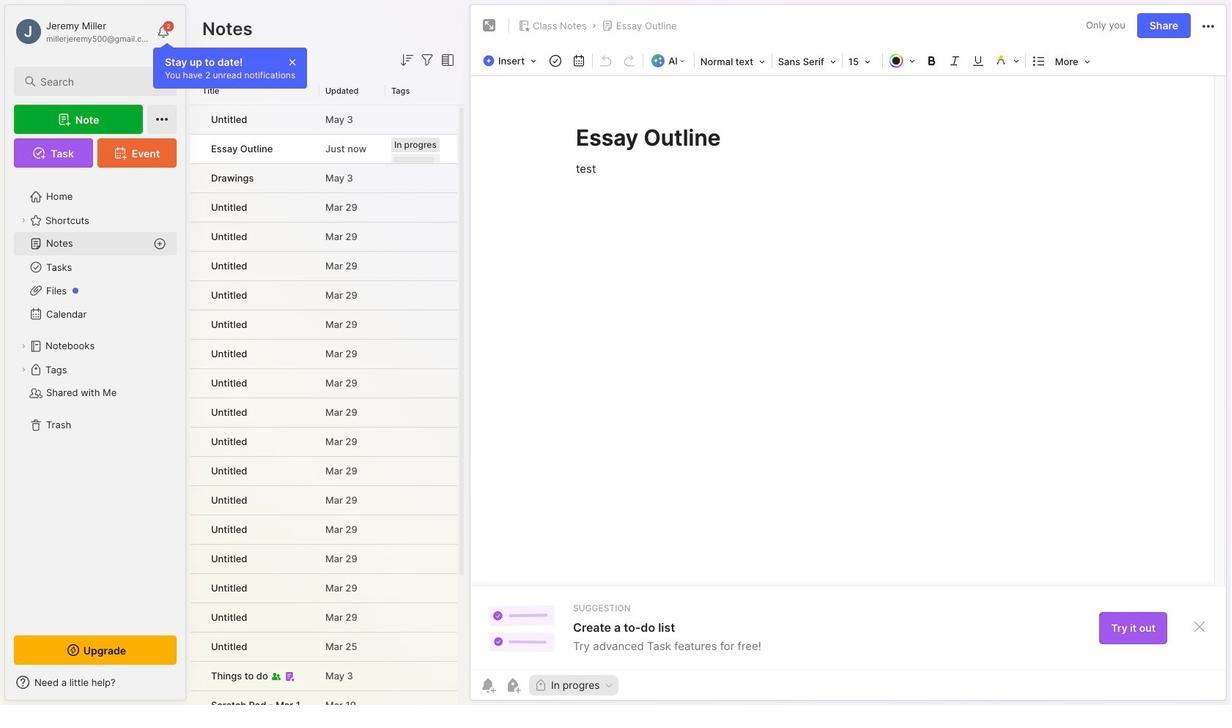 Task type: vqa. For each thing, say whether or not it's contained in the screenshot.
Start writing… text field
no



Task type: describe. For each thing, give the bounding box(es) containing it.
Account field
[[14, 17, 150, 46]]

underline image
[[968, 51, 988, 71]]

3 cell from the top
[[191, 164, 202, 193]]

More actions field
[[1200, 16, 1217, 35]]

In progres Tag actions field
[[600, 681, 614, 691]]

14 cell from the top
[[191, 487, 202, 515]]

Highlight field
[[990, 51, 1024, 71]]

12 cell from the top
[[191, 428, 202, 457]]

21 cell from the top
[[191, 692, 202, 706]]

WHAT'S NEW field
[[5, 671, 185, 695]]

add tag image
[[504, 677, 522, 695]]

note window element
[[470, 4, 1227, 705]]

13 cell from the top
[[191, 457, 202, 486]]

main element
[[0, 0, 191, 706]]

Heading level field
[[696, 51, 770, 72]]

11 cell from the top
[[191, 399, 202, 427]]

17 cell from the top
[[191, 575, 202, 603]]

7 cell from the top
[[191, 281, 202, 310]]

expand note image
[[481, 17, 498, 34]]

18 cell from the top
[[191, 604, 202, 632]]

19 cell from the top
[[191, 633, 202, 662]]

16 cell from the top
[[191, 545, 202, 574]]

4 cell from the top
[[191, 193, 202, 222]]

Font family field
[[774, 51, 840, 72]]

8 cell from the top
[[191, 311, 202, 339]]

Sort options field
[[398, 51, 416, 69]]

add filters image
[[418, 51, 436, 69]]

20 cell from the top
[[191, 662, 202, 691]]

click to collapse image
[[185, 679, 196, 696]]

Font color field
[[884, 51, 920, 71]]

10 cell from the top
[[191, 369, 202, 398]]

bulleted list image
[[1029, 51, 1049, 71]]



Task type: locate. For each thing, give the bounding box(es) containing it.
Note Editor text field
[[470, 75, 1226, 587]]

cell
[[191, 106, 202, 134], [191, 135, 202, 163], [191, 164, 202, 193], [191, 193, 202, 222], [191, 223, 202, 251], [191, 252, 202, 281], [191, 281, 202, 310], [191, 311, 202, 339], [191, 340, 202, 369], [191, 369, 202, 398], [191, 399, 202, 427], [191, 428, 202, 457], [191, 457, 202, 486], [191, 487, 202, 515], [191, 516, 202, 545], [191, 545, 202, 574], [191, 575, 202, 603], [191, 604, 202, 632], [191, 633, 202, 662], [191, 662, 202, 691], [191, 692, 202, 706]]

Insert field
[[479, 51, 544, 71]]

Font size field
[[844, 51, 881, 72]]

tree
[[5, 177, 185, 623]]

bold image
[[921, 51, 942, 71]]

expand tags image
[[19, 366, 28, 374]]

expand notebooks image
[[19, 342, 28, 351]]

9 cell from the top
[[191, 340, 202, 369]]

more actions image
[[1200, 17, 1217, 35]]

5 cell from the top
[[191, 223, 202, 251]]

italic image
[[944, 51, 965, 71]]

tooltip
[[153, 43, 307, 89]]

None search field
[[40, 73, 163, 90]]

task image
[[545, 51, 566, 71]]

2 cell from the top
[[191, 135, 202, 163]]

Add filters field
[[418, 51, 436, 69]]

add a reminder image
[[479, 677, 497, 695]]

1 cell from the top
[[191, 106, 202, 134]]

More field
[[1051, 51, 1095, 72]]

15 cell from the top
[[191, 516, 202, 545]]

Search text field
[[40, 75, 163, 89]]

calendar event image
[[569, 51, 589, 71]]

none search field inside the main element
[[40, 73, 163, 90]]

6 cell from the top
[[191, 252, 202, 281]]

tree inside the main element
[[5, 177, 185, 623]]

View options field
[[436, 51, 457, 69]]

row group
[[191, 106, 457, 706]]



